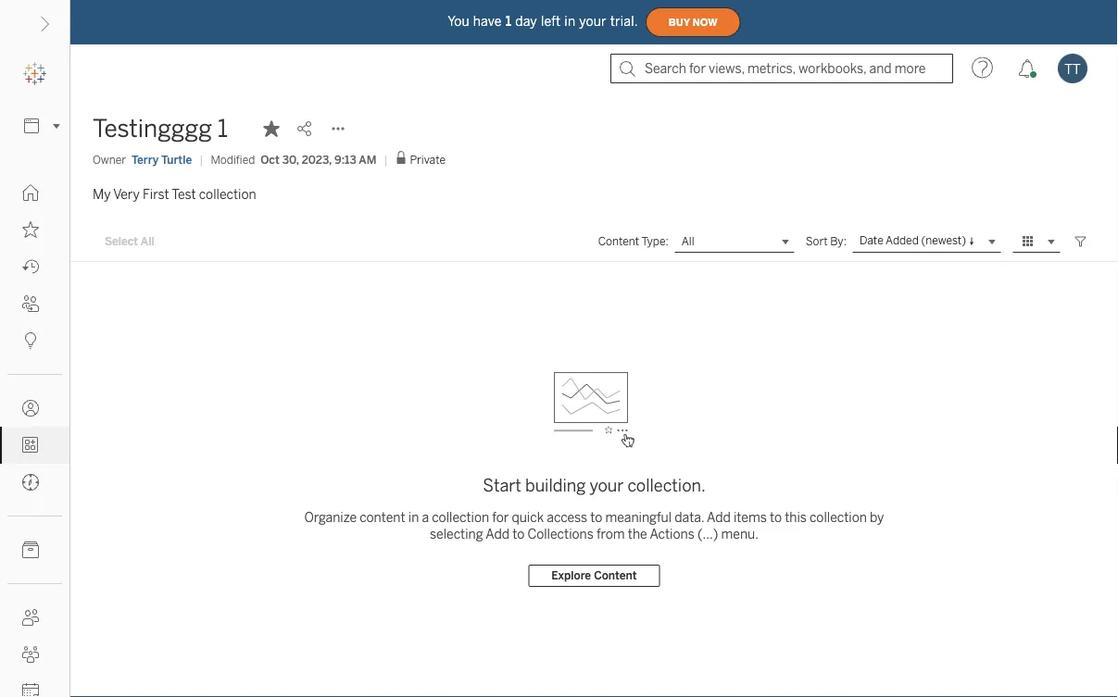 Task type: vqa. For each thing, say whether or not it's contained in the screenshot.
Tasks link
no



Task type: describe. For each thing, give the bounding box(es) containing it.
modified
[[211, 153, 255, 166]]

added
[[886, 234, 919, 248]]

you have 1 day left in your trial.
[[448, 14, 638, 29]]

in inside organize content in a collection for quick access to meaningful data. add items to this collection by selecting add to collections from the actions (...) menu.
[[408, 510, 419, 525]]

collections
[[528, 527, 594, 542]]

date added (newest) button
[[852, 231, 1002, 253]]

0 horizontal spatial to
[[513, 527, 525, 542]]

9:13
[[335, 153, 356, 166]]

owner terry turtle | modified oct 30, 2023, 9:13 am |
[[93, 153, 388, 166]]

content type:
[[598, 235, 669, 248]]

sort by:
[[806, 235, 847, 248]]

menu.
[[721, 527, 759, 542]]

Search for views, metrics, workbooks, and more text field
[[611, 54, 954, 83]]

terry turtle link
[[132, 152, 192, 168]]

quick
[[512, 510, 544, 525]]

start
[[483, 476, 522, 496]]

left
[[541, 14, 561, 29]]

data.
[[675, 510, 704, 525]]

testingggg
[[93, 114, 212, 143]]

buy now button
[[646, 7, 741, 37]]

trial.
[[610, 14, 638, 29]]

0 horizontal spatial add
[[486, 527, 510, 542]]

by
[[870, 510, 884, 525]]

organize
[[304, 510, 357, 525]]

a
[[422, 510, 429, 525]]

oct
[[261, 153, 280, 166]]

selecting
[[430, 527, 483, 542]]

by:
[[830, 235, 847, 248]]

1 vertical spatial your
[[590, 476, 624, 496]]

all inside popup button
[[682, 235, 695, 249]]

0 vertical spatial your
[[579, 14, 607, 29]]

all inside button
[[141, 235, 154, 249]]

for
[[492, 510, 509, 525]]

owner
[[93, 153, 126, 166]]

now
[[693, 16, 718, 28]]

content
[[360, 510, 406, 525]]

the
[[628, 527, 647, 542]]

explore content
[[552, 570, 637, 583]]

2 | from the left
[[384, 153, 388, 166]]

testingggg 1
[[93, 114, 228, 143]]

1 horizontal spatial 1
[[506, 14, 512, 29]]

date
[[860, 234, 884, 248]]



Task type: locate. For each thing, give the bounding box(es) containing it.
collection up selecting
[[432, 510, 489, 525]]

content left the type:
[[598, 235, 640, 248]]

1 vertical spatial in
[[408, 510, 419, 525]]

collection
[[199, 187, 256, 202], [432, 510, 489, 525], [810, 510, 867, 525]]

select
[[105, 235, 138, 249]]

| right the am on the top left
[[384, 153, 388, 166]]

add down for
[[486, 527, 510, 542]]

organize content in a collection for quick access to meaningful data. add items to this collection by selecting add to collections from the actions (...) menu.
[[304, 510, 884, 542]]

1 | from the left
[[199, 153, 203, 166]]

building
[[525, 476, 586, 496]]

0 horizontal spatial collection
[[199, 187, 256, 202]]

my very first test collection
[[93, 187, 256, 202]]

2 all from the left
[[682, 235, 695, 249]]

your
[[579, 14, 607, 29], [590, 476, 624, 496]]

private
[[410, 153, 446, 167]]

1 all from the left
[[141, 235, 154, 249]]

2 horizontal spatial collection
[[810, 510, 867, 525]]

to down quick
[[513, 527, 525, 542]]

1
[[506, 14, 512, 29], [217, 114, 228, 143]]

2023,
[[302, 153, 332, 166]]

0 vertical spatial content
[[598, 235, 640, 248]]

1 horizontal spatial |
[[384, 153, 388, 166]]

0 vertical spatial 1
[[506, 14, 512, 29]]

1 horizontal spatial all
[[682, 235, 695, 249]]

add up (...)
[[707, 510, 731, 525]]

to left this
[[770, 510, 782, 525]]

collection for a
[[432, 510, 489, 525]]

select all button
[[93, 231, 167, 253]]

1 vertical spatial 1
[[217, 114, 228, 143]]

collection left by
[[810, 510, 867, 525]]

0 horizontal spatial |
[[199, 153, 203, 166]]

| right turtle
[[199, 153, 203, 166]]

1 up modified
[[217, 114, 228, 143]]

(newest)
[[922, 234, 966, 248]]

am
[[359, 153, 377, 166]]

0 horizontal spatial in
[[408, 510, 419, 525]]

content down from
[[594, 570, 637, 583]]

0 horizontal spatial 1
[[217, 114, 228, 143]]

sort
[[806, 235, 828, 248]]

day
[[515, 14, 537, 29]]

collection down modified
[[199, 187, 256, 202]]

content inside button
[[594, 570, 637, 583]]

explore content button
[[529, 565, 660, 587]]

navigation panel element
[[0, 56, 69, 698]]

my
[[93, 187, 111, 202]]

select all
[[105, 235, 154, 249]]

to
[[590, 510, 603, 525], [770, 510, 782, 525], [513, 527, 525, 542]]

your left trial.
[[579, 14, 607, 29]]

2 horizontal spatial to
[[770, 510, 782, 525]]

main navigation. press the up and down arrow keys to access links. element
[[0, 174, 69, 698]]

date added (newest)
[[860, 234, 966, 248]]

1 horizontal spatial add
[[707, 510, 731, 525]]

|
[[199, 153, 203, 166], [384, 153, 388, 166]]

meaningful
[[605, 510, 672, 525]]

grid view image
[[1020, 233, 1037, 250]]

add
[[707, 510, 731, 525], [486, 527, 510, 542]]

collection.
[[628, 476, 706, 496]]

0 vertical spatial add
[[707, 510, 731, 525]]

to up from
[[590, 510, 603, 525]]

1 vertical spatial content
[[594, 570, 637, 583]]

in left the a
[[408, 510, 419, 525]]

this
[[785, 510, 807, 525]]

buy
[[669, 16, 690, 28]]

content
[[598, 235, 640, 248], [594, 570, 637, 583]]

1 vertical spatial add
[[486, 527, 510, 542]]

collection for test
[[199, 187, 256, 202]]

turtle
[[161, 153, 192, 166]]

0 horizontal spatial all
[[141, 235, 154, 249]]

terry
[[132, 153, 159, 166]]

very
[[113, 187, 140, 202]]

1 left the day
[[506, 14, 512, 29]]

(...)
[[698, 527, 718, 542]]

buy now
[[669, 16, 718, 28]]

all
[[141, 235, 154, 249], [682, 235, 695, 249]]

access
[[547, 510, 588, 525]]

type:
[[642, 235, 669, 248]]

in
[[565, 14, 576, 29], [408, 510, 419, 525]]

30,
[[282, 153, 299, 166]]

actions
[[650, 527, 695, 542]]

first
[[143, 187, 169, 202]]

all right select
[[141, 235, 154, 249]]

in right left at the top
[[565, 14, 576, 29]]

explore
[[552, 570, 591, 583]]

items
[[734, 510, 767, 525]]

have
[[473, 14, 502, 29]]

from
[[597, 527, 625, 542]]

your up organize content in a collection for quick access to meaningful data. add items to this collection by selecting add to collections from the actions (...) menu.
[[590, 476, 624, 496]]

you
[[448, 14, 470, 29]]

0 vertical spatial in
[[565, 14, 576, 29]]

all button
[[674, 231, 795, 253]]

start building your collection.
[[483, 476, 706, 496]]

1 horizontal spatial collection
[[432, 510, 489, 525]]

test
[[172, 187, 196, 202]]

all right the type:
[[682, 235, 695, 249]]

1 horizontal spatial in
[[565, 14, 576, 29]]

1 horizontal spatial to
[[590, 510, 603, 525]]



